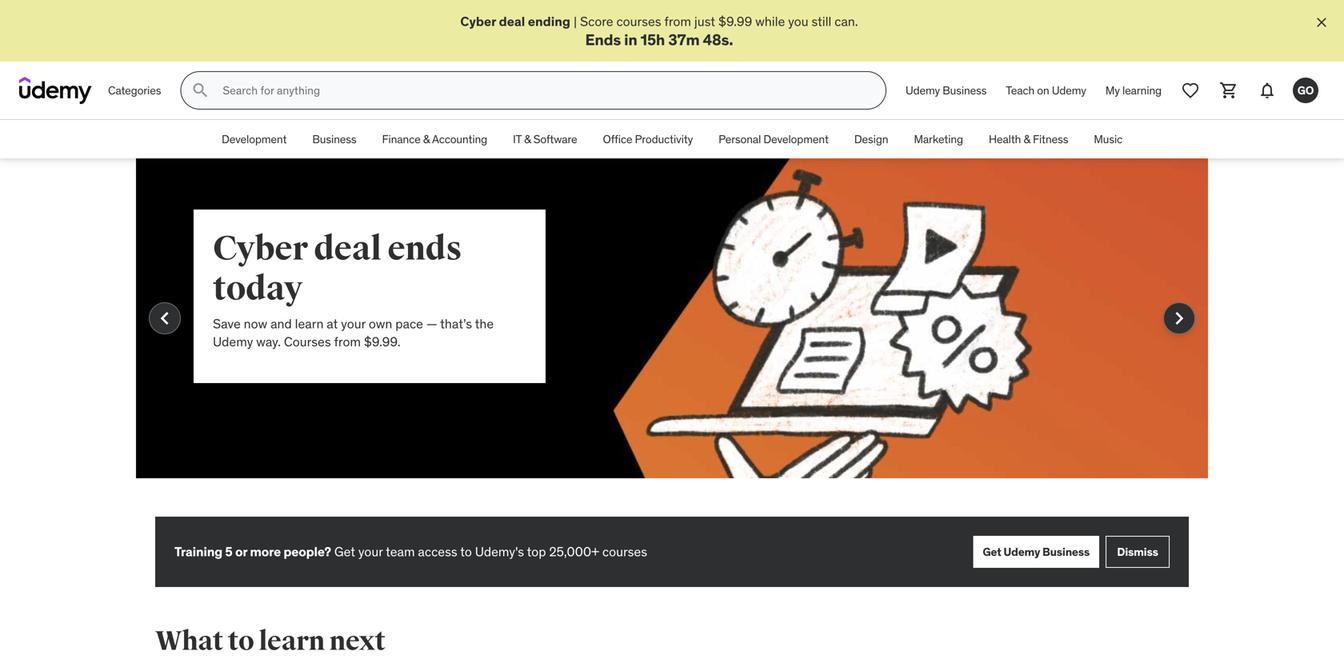 Task type: locate. For each thing, give the bounding box(es) containing it.
cyber for today
[[213, 228, 308, 270]]

& for software
[[524, 132, 531, 146]]

1 horizontal spatial business
[[943, 83, 987, 98]]

1 horizontal spatial &
[[524, 132, 531, 146]]

udemy inside cyber deal ends today save now and learn at your own pace — that's the udemy way. courses from $9.99.
[[213, 334, 253, 350]]

go link
[[1287, 71, 1326, 110]]

1 horizontal spatial development
[[764, 132, 829, 146]]

from
[[665, 13, 692, 30], [334, 334, 361, 350]]

top
[[527, 544, 546, 560]]

from down at
[[334, 334, 361, 350]]

cyber up now
[[213, 228, 308, 270]]

cyber deal ends today save now and learn at your own pace — that's the udemy way. courses from $9.99.
[[213, 228, 494, 350]]

my
[[1106, 83, 1120, 98]]

0 vertical spatial cyber
[[461, 13, 496, 30]]

office productivity
[[603, 132, 693, 146]]

business up marketing
[[943, 83, 987, 98]]

dismiss
[[1118, 545, 1159, 559]]

& right finance
[[423, 132, 430, 146]]

0 vertical spatial learn
[[295, 316, 324, 332]]

save
[[213, 316, 241, 332]]

courses
[[284, 334, 331, 350]]

courses right 25,000+
[[603, 544, 648, 560]]

design link
[[842, 120, 902, 159]]

& right it in the top of the page
[[524, 132, 531, 146]]

learn up courses
[[295, 316, 324, 332]]

0 horizontal spatial &
[[423, 132, 430, 146]]

udemy image
[[19, 77, 92, 104]]

0 horizontal spatial development
[[222, 132, 287, 146]]

music link
[[1082, 120, 1136, 159]]

0 horizontal spatial get
[[335, 544, 355, 560]]

you
[[789, 13, 809, 30]]

score
[[580, 13, 614, 30]]

udemy
[[906, 83, 941, 98], [1052, 83, 1087, 98], [213, 334, 253, 350], [1004, 545, 1041, 559]]

3 & from the left
[[1024, 132, 1031, 146]]

0 horizontal spatial deal
[[314, 228, 382, 270]]

access
[[418, 544, 458, 560]]

design
[[855, 132, 889, 146]]

1 vertical spatial business
[[312, 132, 357, 146]]

finance & accounting link
[[369, 120, 500, 159]]

1 & from the left
[[423, 132, 430, 146]]

2 horizontal spatial business
[[1043, 545, 1090, 559]]

next
[[330, 625, 386, 659]]

0 vertical spatial your
[[341, 316, 366, 332]]

1 vertical spatial learn
[[259, 625, 325, 659]]

learn
[[295, 316, 324, 332], [259, 625, 325, 659]]

personal
[[719, 132, 761, 146]]

1 horizontal spatial deal
[[499, 13, 525, 30]]

deal up at
[[314, 228, 382, 270]]

deal inside cyber deal ends today save now and learn at your own pace — that's the udemy way. courses from $9.99.
[[314, 228, 382, 270]]

$9.99.
[[364, 334, 401, 350]]

own
[[369, 316, 393, 332]]

deal inside the cyber deal ending | score courses from just $9.99 while you still can. ends in 15h 37m 48s .
[[499, 13, 525, 30]]

0 horizontal spatial cyber
[[213, 228, 308, 270]]

cyber
[[461, 13, 496, 30], [213, 228, 308, 270]]

courses inside the cyber deal ending | score courses from just $9.99 while you still can. ends in 15h 37m 48s .
[[617, 13, 662, 30]]

business left "dismiss"
[[1043, 545, 1090, 559]]

marketing
[[914, 132, 964, 146]]

your right at
[[341, 316, 366, 332]]

way.
[[256, 334, 281, 350]]

1 vertical spatial from
[[334, 334, 361, 350]]

—
[[427, 316, 438, 332]]

1 vertical spatial deal
[[314, 228, 382, 270]]

2 & from the left
[[524, 132, 531, 146]]

business
[[943, 83, 987, 98], [312, 132, 357, 146], [1043, 545, 1090, 559]]

your left team
[[359, 544, 383, 560]]

0 vertical spatial to
[[460, 544, 472, 560]]

& for accounting
[[423, 132, 430, 146]]

courses
[[617, 13, 662, 30], [603, 544, 648, 560]]

0 horizontal spatial business
[[312, 132, 357, 146]]

your
[[341, 316, 366, 332], [359, 544, 383, 560]]

0 vertical spatial courses
[[617, 13, 662, 30]]

& right health
[[1024, 132, 1031, 146]]

now
[[244, 316, 268, 332]]

udemy inside teach on udemy 'link'
[[1052, 83, 1087, 98]]

1 horizontal spatial from
[[665, 13, 692, 30]]

business left finance
[[312, 132, 357, 146]]

teach
[[1006, 83, 1035, 98]]

cyber inside the cyber deal ending | score courses from just $9.99 while you still can. ends in 15h 37m 48s .
[[461, 13, 496, 30]]

fitness
[[1033, 132, 1069, 146]]

deal left "ending"
[[499, 13, 525, 30]]

still
[[812, 13, 832, 30]]

udemy business
[[906, 83, 987, 98]]

marketing link
[[902, 120, 976, 159]]

accounting
[[432, 132, 488, 146]]

0 horizontal spatial to
[[228, 625, 254, 659]]

development link
[[209, 120, 300, 159]]

can.
[[835, 13, 859, 30]]

1 vertical spatial cyber
[[213, 228, 308, 270]]

previous image
[[152, 306, 178, 332]]

0 vertical spatial from
[[665, 13, 692, 30]]

get
[[335, 544, 355, 560], [983, 545, 1002, 559]]

learn left next
[[259, 625, 325, 659]]

more
[[250, 544, 281, 560]]

learn inside cyber deal ends today save now and learn at your own pace — that's the udemy way. courses from $9.99.
[[295, 316, 324, 332]]

training 5 or more people? get your team access to udemy's top 25,000+ courses
[[175, 544, 648, 560]]

office
[[603, 132, 633, 146]]

categories
[[108, 83, 161, 98]]

what to learn next
[[155, 625, 386, 659]]

software
[[534, 132, 578, 146]]

1 horizontal spatial cyber
[[461, 13, 496, 30]]

2 horizontal spatial &
[[1024, 132, 1031, 146]]

cyber inside cyber deal ends today save now and learn at your own pace — that's the udemy way. courses from $9.99.
[[213, 228, 308, 270]]

Search for anything text field
[[220, 77, 867, 104]]

0 horizontal spatial from
[[334, 334, 361, 350]]

cyber left "ending"
[[461, 13, 496, 30]]

teach on udemy
[[1006, 83, 1087, 98]]

to right the access
[[460, 544, 472, 560]]

development
[[222, 132, 287, 146], [764, 132, 829, 146]]

courses up the in at the left top of the page
[[617, 13, 662, 30]]

0 vertical spatial business
[[943, 83, 987, 98]]

& for fitness
[[1024, 132, 1031, 146]]

to
[[460, 544, 472, 560], [228, 625, 254, 659]]

0 vertical spatial deal
[[499, 13, 525, 30]]

what
[[155, 625, 223, 659]]

deal
[[499, 13, 525, 30], [314, 228, 382, 270]]

ending
[[528, 13, 571, 30]]

or
[[235, 544, 247, 560]]

from up 15h 37m 48s
[[665, 13, 692, 30]]

1 vertical spatial your
[[359, 544, 383, 560]]

cyber for |
[[461, 13, 496, 30]]

&
[[423, 132, 430, 146], [524, 132, 531, 146], [1024, 132, 1031, 146]]

to right "what" at the bottom left
[[228, 625, 254, 659]]

2 vertical spatial business
[[1043, 545, 1090, 559]]



Task type: describe. For each thing, give the bounding box(es) containing it.
ends
[[388, 228, 462, 270]]

teach on udemy link
[[997, 71, 1096, 110]]

wishlist image
[[1182, 81, 1201, 100]]

business link
[[300, 120, 369, 159]]

dismiss button
[[1106, 536, 1170, 568]]

people?
[[284, 544, 331, 560]]

shopping cart with 0 items image
[[1220, 81, 1239, 100]]

1 vertical spatial to
[[228, 625, 254, 659]]

1 development from the left
[[222, 132, 287, 146]]

today
[[213, 268, 303, 310]]

deal for ending
[[499, 13, 525, 30]]

pace
[[396, 316, 423, 332]]

that's
[[440, 316, 472, 332]]

it & software
[[513, 132, 578, 146]]

health
[[989, 132, 1022, 146]]

udemy business link
[[896, 71, 997, 110]]

$9.99
[[719, 13, 753, 30]]

cyber deal ending | score courses from just $9.99 while you still can. ends in 15h 37m 48s .
[[461, 13, 859, 49]]

music
[[1094, 132, 1123, 146]]

training
[[175, 544, 223, 560]]

learning
[[1123, 83, 1162, 98]]

the
[[475, 316, 494, 332]]

notifications image
[[1258, 81, 1278, 100]]

categories button
[[98, 71, 171, 110]]

|
[[574, 13, 577, 30]]

5
[[225, 544, 233, 560]]

udemy's
[[475, 544, 524, 560]]

2 development from the left
[[764, 132, 829, 146]]

get udemy business
[[983, 545, 1090, 559]]

it
[[513, 132, 522, 146]]

1 horizontal spatial to
[[460, 544, 472, 560]]

go
[[1298, 83, 1315, 97]]

deal for ends
[[314, 228, 382, 270]]

my learning link
[[1096, 71, 1172, 110]]

finance
[[382, 132, 421, 146]]

productivity
[[635, 132, 693, 146]]

personal development link
[[706, 120, 842, 159]]

health & fitness link
[[976, 120, 1082, 159]]

at
[[327, 316, 338, 332]]

15h 37m 48s
[[641, 30, 729, 49]]

25,000+
[[549, 544, 600, 560]]

1 horizontal spatial get
[[983, 545, 1002, 559]]

it & software link
[[500, 120, 590, 159]]

just
[[695, 13, 716, 30]]

while
[[756, 13, 785, 30]]

close image
[[1314, 14, 1330, 30]]

get udemy business link
[[974, 536, 1100, 568]]

office productivity link
[[590, 120, 706, 159]]

on
[[1038, 83, 1050, 98]]

udemy inside get udemy business link
[[1004, 545, 1041, 559]]

ends
[[586, 30, 621, 49]]

finance & accounting
[[382, 132, 488, 146]]

my learning
[[1106, 83, 1162, 98]]

in
[[624, 30, 638, 49]]

your inside cyber deal ends today save now and learn at your own pace — that's the udemy way. courses from $9.99.
[[341, 316, 366, 332]]

health & fitness
[[989, 132, 1069, 146]]

carousel element
[[136, 159, 1209, 517]]

next image
[[1167, 306, 1193, 332]]

personal development
[[719, 132, 829, 146]]

and
[[271, 316, 292, 332]]

from inside cyber deal ends today save now and learn at your own pace — that's the udemy way. courses from $9.99.
[[334, 334, 361, 350]]

submit search image
[[191, 81, 210, 100]]

.
[[729, 30, 734, 49]]

from inside the cyber deal ending | score courses from just $9.99 while you still can. ends in 15h 37m 48s .
[[665, 13, 692, 30]]

team
[[386, 544, 415, 560]]

1 vertical spatial courses
[[603, 544, 648, 560]]



Task type: vqa. For each thing, say whether or not it's contained in the screenshot.
earn
no



